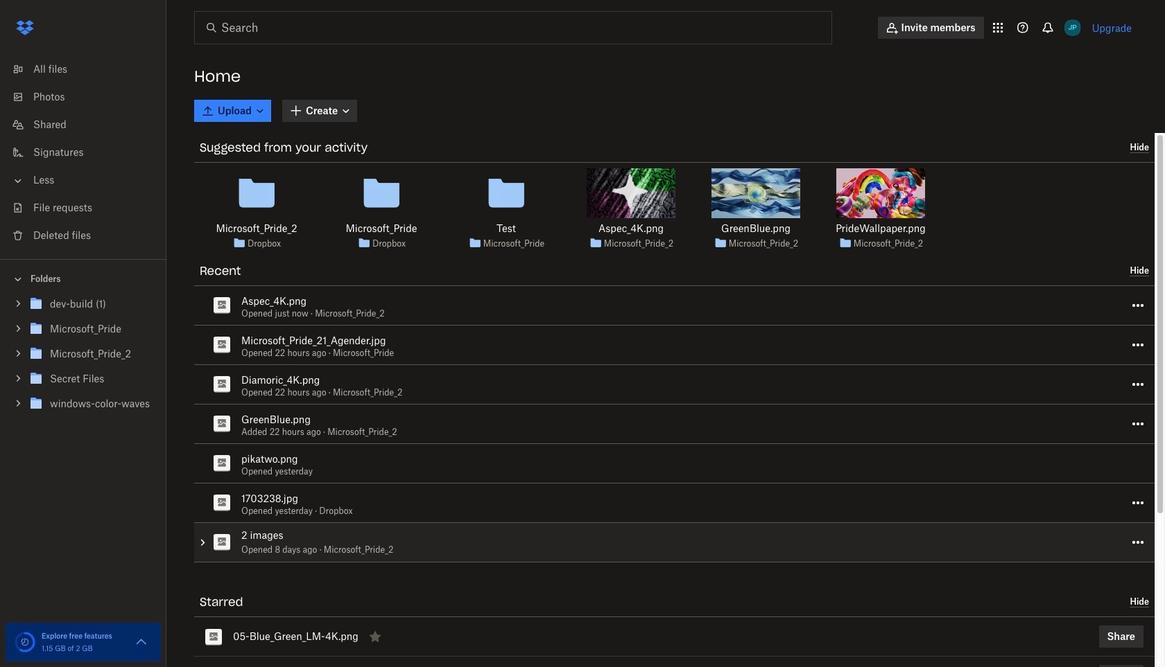 Task type: vqa. For each thing, say whether or not it's contained in the screenshot.
Solutions DROPDOWN BUTTON
no



Task type: locate. For each thing, give the bounding box(es) containing it.
Search text field
[[221, 19, 803, 36]]

group
[[0, 289, 166, 427]]

/microsoft_pride_2/aspec_4k.png image
[[587, 169, 676, 218]]

cell for first row from the top
[[1088, 621, 1155, 654]]

2 row from the top
[[194, 658, 1155, 668]]

less image
[[11, 174, 25, 188]]

cell
[[1088, 621, 1155, 654], [194, 658, 1088, 668], [1088, 660, 1155, 668]]

list
[[0, 47, 166, 259]]

row
[[194, 618, 1155, 658], [194, 658, 1155, 668]]

main content
[[183, 97, 1165, 668]]

row group
[[194, 618, 1155, 668]]

1 row from the top
[[194, 618, 1155, 658]]

/microsoft_pride_2/greenblue.png image
[[712, 169, 800, 218]]

/microsoft_pride_2/pridewallpaper.png image
[[837, 169, 925, 218]]

dropbox image
[[11, 14, 39, 42]]



Task type: describe. For each thing, give the bounding box(es) containing it.
quota usage progress bar
[[14, 632, 36, 654]]

cell for first row from the bottom of the page
[[1088, 660, 1155, 668]]



